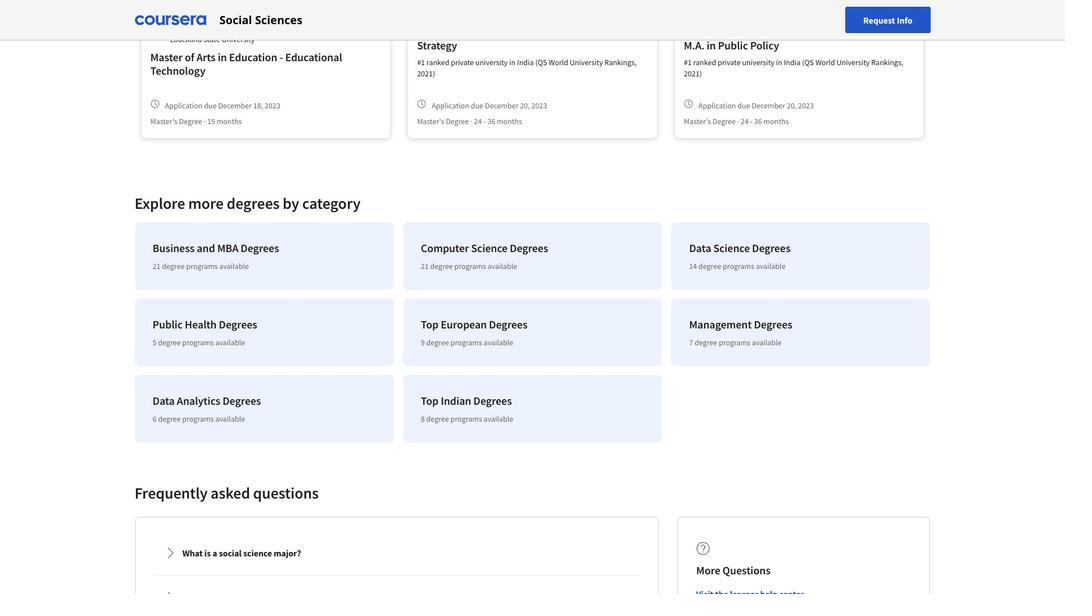 Task type: describe. For each thing, give the bounding box(es) containing it.
master's degree · 24 - 36 months
[[684, 116, 789, 127]]

analytics
[[177, 394, 220, 408]]

degrees for data analytics degrees
[[223, 394, 261, 408]]

0 horizontal spatial university
[[222, 34, 255, 44]]

education
[[229, 50, 277, 64]]

rankings, inside m.a. in public policy #1 ranked private university in india (qs world university rankings, 2021)
[[872, 57, 904, 67]]

months for master's degree · 24 - 36 months
[[764, 116, 789, 127]]

in left international
[[440, 25, 449, 39]]

louisiana
[[170, 34, 202, 44]]

louisiana state university
[[170, 34, 255, 44]]

data science degrees
[[689, 241, 791, 255]]

and inside m.a. in international relations, security, and strategy #1 ranked private university in india (qs world university rankings, 2021)
[[611, 25, 629, 39]]

sciences
[[255, 12, 303, 27]]

21 for computer
[[421, 261, 429, 272]]

more
[[697, 564, 721, 578]]

list containing business and mba degrees
[[130, 218, 935, 448]]

m.a. for strategy
[[417, 25, 438, 39]]

university inside m.a. in public policy #1 ranked private university in india (qs world university rankings, 2021)
[[743, 57, 775, 67]]

degree for m.a. in public policy
[[713, 116, 736, 127]]

14 degree programs available
[[689, 261, 786, 272]]

in inside master of arts in education - educational technology
[[218, 50, 227, 64]]

data analytics degrees
[[153, 394, 261, 408]]

questions
[[723, 564, 771, 578]]

- for master's degree ·  24 - 36 months
[[484, 116, 486, 127]]

degrees
[[227, 193, 280, 214]]

degrees for top european degrees
[[489, 318, 528, 332]]

2 degree from the left
[[446, 116, 469, 127]]

arts
[[197, 50, 216, 64]]

1 months from the left
[[217, 116, 242, 127]]

2 december from the left
[[485, 100, 519, 110]]

in left policy
[[707, 38, 716, 52]]

top for top indian degrees
[[421, 394, 439, 408]]

asked
[[211, 484, 250, 504]]

private inside m.a. in international relations, security, and strategy #1 ranked private university in india (qs world university rankings, 2021)
[[451, 57, 474, 67]]

indian
[[441, 394, 471, 408]]

36 for master's degree ·  24 - 36 months
[[488, 116, 495, 127]]

m.a. in international relations, security, and strategy #1 ranked private university in india (qs world university rankings, 2021)
[[417, 25, 637, 79]]

available for computer science degrees
[[488, 261, 517, 272]]

data for data science degrees
[[689, 241, 712, 255]]

(qs inside m.a. in public policy #1 ranked private university in india (qs world university rankings, 2021)
[[802, 57, 814, 67]]

degree for public health degrees
[[158, 338, 181, 348]]

5
[[153, 338, 157, 348]]

degree for data analytics degrees
[[158, 414, 181, 425]]

data for data analytics degrees
[[153, 394, 175, 408]]

of
[[185, 50, 194, 64]]

6
[[153, 414, 157, 425]]

more questions
[[697, 564, 771, 578]]

frequently asked questions element
[[126, 484, 940, 595]]

m.a. in public policy #1 ranked private university in india (qs world university rankings, 2021)
[[684, 38, 904, 79]]

more
[[188, 193, 224, 214]]

top for top european degrees
[[421, 318, 439, 332]]

what is a social science major?
[[182, 548, 301, 560]]

world inside m.a. in public policy #1 ranked private university in india (qs world university rankings, 2021)
[[816, 57, 835, 67]]

15
[[207, 116, 215, 127]]

master's for m.a. in public policy
[[684, 116, 711, 127]]

master's for master of arts in education - educational technology
[[150, 116, 178, 127]]

state
[[203, 34, 220, 44]]

application due december 18, 2023
[[165, 100, 280, 110]]

application for m.a. in public policy
[[699, 100, 736, 110]]

business
[[153, 241, 195, 255]]

in down policy
[[776, 57, 783, 67]]

due for m.a. in public policy
[[738, 100, 751, 110]]

european
[[441, 318, 487, 332]]

master of arts in education - educational technology
[[150, 50, 342, 78]]

science for computer
[[471, 241, 508, 255]]

21 for business
[[153, 261, 160, 272]]

management degrees
[[689, 318, 793, 332]]

request info
[[864, 14, 913, 26]]

policy
[[751, 38, 779, 52]]

18,
[[253, 100, 263, 110]]

36 for master's degree · 24 - 36 months
[[755, 116, 762, 127]]

india inside m.a. in international relations, security, and strategy #1 ranked private university in india (qs world university rankings, 2021)
[[517, 57, 534, 67]]

category
[[302, 193, 361, 214]]

available for business and mba degrees
[[219, 261, 249, 272]]

university inside m.a. in public policy #1 ranked private university in india (qs world university rankings, 2021)
[[837, 57, 870, 67]]

available for top indian degrees
[[484, 414, 514, 425]]

2 application from the left
[[432, 100, 469, 110]]

24 for master's degree · 24 - 36 months
[[741, 116, 749, 127]]

21 degree programs available for and
[[153, 261, 249, 272]]

(qs inside m.a. in international relations, security, and strategy #1 ranked private university in india (qs world university rankings, 2021)
[[536, 57, 547, 67]]

programs for data science degrees
[[723, 261, 755, 272]]

6 degree programs available
[[153, 414, 245, 425]]

public health degrees
[[153, 318, 257, 332]]

computer science degrees
[[421, 241, 548, 255]]

#1 inside m.a. in public policy #1 ranked private university in india (qs world university rankings, 2021)
[[684, 57, 692, 67]]

programs for top european degrees
[[451, 338, 482, 348]]

master's degree ·  24 - 36 months
[[417, 116, 522, 127]]

ranked inside m.a. in international relations, security, and strategy #1 ranked private university in india (qs world university rankings, 2021)
[[427, 57, 450, 67]]

- for master's degree · 24 - 36 months
[[751, 116, 753, 127]]

university inside m.a. in international relations, security, and strategy #1 ranked private university in india (qs world university rankings, 2021)
[[570, 57, 603, 67]]

science for data
[[714, 241, 750, 255]]

public inside m.a. in public policy #1 ranked private university in india (qs world university rankings, 2021)
[[718, 38, 748, 52]]

coursera image
[[135, 11, 206, 29]]

questions
[[253, 484, 319, 504]]



Task type: locate. For each thing, give the bounding box(es) containing it.
9
[[421, 338, 425, 348]]

1 20, from the left
[[520, 100, 530, 110]]

what
[[182, 548, 203, 560]]

#1 inside m.a. in international relations, security, and strategy #1 ranked private university in india (qs world university rankings, 2021)
[[417, 57, 425, 67]]

0 horizontal spatial master's
[[150, 116, 178, 127]]

available for management degrees
[[752, 338, 782, 348]]

0 horizontal spatial application due december 20, 2023
[[432, 100, 547, 110]]

2 24 from the left
[[741, 116, 749, 127]]

application up master's degree · 15 months
[[165, 100, 203, 110]]

december up master's degree ·  24 - 36 months
[[485, 100, 519, 110]]

m.a.
[[417, 25, 438, 39], [684, 38, 705, 52]]

programs for business and mba degrees
[[186, 261, 218, 272]]

· for master of arts in education - educational technology
[[204, 116, 206, 127]]

0 horizontal spatial #1
[[417, 57, 425, 67]]

21 degree programs available down computer science degrees
[[421, 261, 517, 272]]

3 december from the left
[[752, 100, 786, 110]]

degrees for computer science degrees
[[510, 241, 548, 255]]

0 vertical spatial and
[[611, 25, 629, 39]]

request info button
[[846, 7, 931, 33]]

1 application due december 20, 2023 from the left
[[432, 100, 547, 110]]

science
[[243, 548, 272, 560]]

world
[[549, 57, 569, 67], [816, 57, 835, 67]]

2 21 from the left
[[421, 261, 429, 272]]

8
[[421, 414, 425, 425]]

1 horizontal spatial university
[[570, 57, 603, 67]]

2 2023 from the left
[[532, 100, 547, 110]]

security,
[[566, 25, 608, 39]]

science right computer
[[471, 241, 508, 255]]

· for m.a. in public policy
[[738, 116, 740, 127]]

2 science from the left
[[714, 241, 750, 255]]

0 vertical spatial public
[[718, 38, 748, 52]]

2 horizontal spatial 2023
[[799, 100, 814, 110]]

educational
[[285, 50, 342, 64]]

data up 6
[[153, 394, 175, 408]]

0 horizontal spatial application
[[165, 100, 203, 110]]

programs for top indian degrees
[[451, 414, 482, 425]]

1 #1 from the left
[[417, 57, 425, 67]]

2 20, from the left
[[787, 100, 797, 110]]

degree down business
[[162, 261, 185, 272]]

master
[[150, 50, 183, 64]]

1 india from the left
[[517, 57, 534, 67]]

2 top from the top
[[421, 394, 439, 408]]

1 top from the top
[[421, 318, 439, 332]]

1 horizontal spatial 21 degree programs available
[[421, 261, 517, 272]]

application up master's degree ·  24 - 36 months
[[432, 100, 469, 110]]

months for master's degree ·  24 - 36 months
[[497, 116, 522, 127]]

december for m.a. in public policy
[[752, 100, 786, 110]]

0 horizontal spatial 2023
[[265, 100, 280, 110]]

available
[[219, 261, 249, 272], [488, 261, 517, 272], [756, 261, 786, 272], [216, 338, 245, 348], [484, 338, 514, 348], [752, 338, 782, 348], [216, 414, 245, 425], [484, 414, 514, 425]]

degree for top european degrees
[[427, 338, 449, 348]]

ranked inside m.a. in public policy #1 ranked private university in india (qs world university rankings, 2021)
[[694, 57, 716, 67]]

7
[[689, 338, 693, 348]]

3 application from the left
[[699, 100, 736, 110]]

degree for master of arts in education - educational technology
[[179, 116, 202, 127]]

20, down m.a. in international relations, security, and strategy #1 ranked private university in india (qs world university rankings, 2021) at the top
[[520, 100, 530, 110]]

0 horizontal spatial degree
[[179, 116, 202, 127]]

21 degree programs available for science
[[421, 261, 517, 272]]

2 horizontal spatial university
[[837, 57, 870, 67]]

0 horizontal spatial months
[[217, 116, 242, 127]]

application for master of arts in education - educational technology
[[165, 100, 203, 110]]

degree right the 7 on the right
[[695, 338, 718, 348]]

degree right 14
[[699, 261, 722, 272]]

top up the 9
[[421, 318, 439, 332]]

0 horizontal spatial 21 degree programs available
[[153, 261, 249, 272]]

social
[[219, 548, 242, 560]]

1 master's from the left
[[150, 116, 178, 127]]

rankings,
[[605, 57, 637, 67], [872, 57, 904, 67]]

36
[[488, 116, 495, 127], [755, 116, 762, 127]]

major?
[[274, 548, 301, 560]]

1 2021) from the left
[[417, 69, 435, 79]]

programs for computer science degrees
[[455, 261, 486, 272]]

1 application from the left
[[165, 100, 203, 110]]

programs
[[186, 261, 218, 272], [455, 261, 486, 272], [723, 261, 755, 272], [182, 338, 214, 348], [451, 338, 482, 348], [719, 338, 751, 348], [182, 414, 214, 425], [451, 414, 482, 425]]

due for master of arts in education - educational technology
[[204, 100, 217, 110]]

1 horizontal spatial #1
[[684, 57, 692, 67]]

programs down analytics
[[182, 414, 214, 425]]

2023 right 18, at the left top
[[265, 100, 280, 110]]

and left mba
[[197, 241, 215, 255]]

2 21 degree programs available from the left
[[421, 261, 517, 272]]

university inside m.a. in international relations, security, and strategy #1 ranked private university in india (qs world university rankings, 2021)
[[476, 57, 508, 67]]

1 world from the left
[[549, 57, 569, 67]]

0 horizontal spatial ranked
[[427, 57, 450, 67]]

available down top indian degrees
[[484, 414, 514, 425]]

3 degree from the left
[[713, 116, 736, 127]]

2 ranked from the left
[[694, 57, 716, 67]]

2 private from the left
[[718, 57, 741, 67]]

14
[[689, 261, 697, 272]]

1 horizontal spatial degree
[[446, 116, 469, 127]]

december for master of arts in education - educational technology
[[218, 100, 252, 110]]

0 horizontal spatial 24
[[474, 116, 482, 127]]

1 horizontal spatial 20,
[[787, 100, 797, 110]]

application due december 20, 2023 up master's degree ·  24 - 36 months
[[432, 100, 547, 110]]

1 36 from the left
[[488, 116, 495, 127]]

1 horizontal spatial master's
[[417, 116, 444, 127]]

social sciences
[[220, 12, 303, 27]]

master's
[[150, 116, 178, 127], [417, 116, 444, 127], [684, 116, 711, 127]]

9 degree programs available
[[421, 338, 514, 348]]

m.a. inside m.a. in public policy #1 ranked private university in india (qs world university rankings, 2021)
[[684, 38, 705, 52]]

1 horizontal spatial ranked
[[694, 57, 716, 67]]

application due december 20, 2023
[[432, 100, 547, 110], [699, 100, 814, 110]]

technology
[[150, 64, 206, 78]]

3 master's from the left
[[684, 116, 711, 127]]

2 (qs from the left
[[802, 57, 814, 67]]

social
[[220, 12, 252, 27]]

2023 down m.a. in public policy #1 ranked private university in india (qs world university rankings, 2021)
[[799, 100, 814, 110]]

international
[[451, 25, 514, 39]]

private
[[451, 57, 474, 67], [718, 57, 741, 67]]

rankings, inside m.a. in international relations, security, and strategy #1 ranked private university in india (qs world university rankings, 2021)
[[605, 57, 637, 67]]

available down top european degrees
[[484, 338, 514, 348]]

programs down management degrees
[[719, 338, 751, 348]]

- inside master of arts in education - educational technology
[[280, 50, 283, 64]]

1 horizontal spatial 24
[[741, 116, 749, 127]]

data up 14
[[689, 241, 712, 255]]

in right arts
[[218, 50, 227, 64]]

1 horizontal spatial 21
[[421, 261, 429, 272]]

degrees for public health degrees
[[219, 318, 257, 332]]

by
[[283, 193, 299, 214]]

0 horizontal spatial (qs
[[536, 57, 547, 67]]

request
[[864, 14, 896, 26]]

1 vertical spatial data
[[153, 394, 175, 408]]

1 horizontal spatial 36
[[755, 116, 762, 127]]

1 · from the left
[[204, 116, 206, 127]]

1 horizontal spatial -
[[484, 116, 486, 127]]

0 horizontal spatial science
[[471, 241, 508, 255]]

2 horizontal spatial degree
[[713, 116, 736, 127]]

1 horizontal spatial m.a.
[[684, 38, 705, 52]]

2 application due december 20, 2023 from the left
[[699, 100, 814, 110]]

2 horizontal spatial ·
[[738, 116, 740, 127]]

1 vertical spatial top
[[421, 394, 439, 408]]

2023 down m.a. in international relations, security, and strategy #1 ranked private university in india (qs world university rankings, 2021) at the top
[[532, 100, 547, 110]]

1 21 from the left
[[153, 261, 160, 272]]

public
[[718, 38, 748, 52], [153, 318, 183, 332]]

1 horizontal spatial 2023
[[532, 100, 547, 110]]

2021) inside m.a. in public policy #1 ranked private university in india (qs world university rankings, 2021)
[[684, 69, 702, 79]]

1 horizontal spatial world
[[816, 57, 835, 67]]

what is a social science major? button
[[155, 538, 639, 570]]

top indian degrees
[[421, 394, 512, 408]]

science
[[471, 241, 508, 255], [714, 241, 750, 255]]

world inside m.a. in international relations, security, and strategy #1 ranked private university in india (qs world university rankings, 2021)
[[549, 57, 569, 67]]

21 down business
[[153, 261, 160, 272]]

explore more degrees by category
[[135, 193, 361, 214]]

0 horizontal spatial -
[[280, 50, 283, 64]]

1 horizontal spatial india
[[784, 57, 801, 67]]

strategy
[[417, 38, 457, 52]]

21 degree programs available down business and mba degrees
[[153, 261, 249, 272]]

m.a. inside m.a. in international relations, security, and strategy #1 ranked private university in india (qs world university rankings, 2021)
[[417, 25, 438, 39]]

0 horizontal spatial world
[[549, 57, 569, 67]]

available down public health degrees at bottom
[[216, 338, 245, 348]]

available for top european degrees
[[484, 338, 514, 348]]

0 horizontal spatial ·
[[204, 116, 206, 127]]

degree for computer science degrees
[[430, 261, 453, 272]]

in
[[440, 25, 449, 39], [707, 38, 716, 52], [218, 50, 227, 64], [510, 57, 516, 67], [776, 57, 783, 67]]

1 horizontal spatial data
[[689, 241, 712, 255]]

3 · from the left
[[738, 116, 740, 127]]

application due december 20, 2023 up master's degree · 24 - 36 months
[[699, 100, 814, 110]]

india inside m.a. in public policy #1 ranked private university in india (qs world university rankings, 2021)
[[784, 57, 801, 67]]

1 horizontal spatial months
[[497, 116, 522, 127]]

a
[[213, 548, 217, 560]]

degree for management degrees
[[695, 338, 718, 348]]

and right 'security,'
[[611, 25, 629, 39]]

programs for management degrees
[[719, 338, 751, 348]]

2 months from the left
[[497, 116, 522, 127]]

december
[[218, 100, 252, 110], [485, 100, 519, 110], [752, 100, 786, 110]]

rankings, down 'security,'
[[605, 57, 637, 67]]

1 ranked from the left
[[427, 57, 450, 67]]

21
[[153, 261, 160, 272], [421, 261, 429, 272]]

programs down health
[[182, 338, 214, 348]]

degree right the 9
[[427, 338, 449, 348]]

1 2023 from the left
[[265, 100, 280, 110]]

0 horizontal spatial private
[[451, 57, 474, 67]]

available down "data analytics degrees"
[[216, 414, 245, 425]]

available down mba
[[219, 261, 249, 272]]

relations,
[[516, 25, 564, 39]]

top
[[421, 318, 439, 332], [421, 394, 439, 408]]

21 down computer
[[421, 261, 429, 272]]

2 india from the left
[[784, 57, 801, 67]]

1 21 degree programs available from the left
[[153, 261, 249, 272]]

available for data analytics degrees
[[216, 414, 245, 425]]

explore
[[135, 193, 185, 214]]

1 24 from the left
[[474, 116, 482, 127]]

rankings, down request info
[[872, 57, 904, 67]]

1 horizontal spatial due
[[471, 100, 484, 110]]

available down management degrees
[[752, 338, 782, 348]]

programs down data science degrees
[[723, 261, 755, 272]]

2 horizontal spatial due
[[738, 100, 751, 110]]

university down 'security,'
[[570, 57, 603, 67]]

available for data science degrees
[[756, 261, 786, 272]]

degrees for top indian degrees
[[474, 394, 512, 408]]

private inside m.a. in public policy #1 ranked private university in india (qs world university rankings, 2021)
[[718, 57, 741, 67]]

3 months from the left
[[764, 116, 789, 127]]

frequently
[[135, 484, 208, 504]]

in down international
[[510, 57, 516, 67]]

1 december from the left
[[218, 100, 252, 110]]

24
[[474, 116, 482, 127], [741, 116, 749, 127]]

0 horizontal spatial public
[[153, 318, 183, 332]]

1 horizontal spatial application due december 20, 2023
[[699, 100, 814, 110]]

university down social
[[222, 34, 255, 44]]

2 horizontal spatial -
[[751, 116, 753, 127]]

business and mba degrees
[[153, 241, 279, 255]]

3 2023 from the left
[[799, 100, 814, 110]]

2023 for master of arts in education - educational technology
[[265, 100, 280, 110]]

due up master's degree ·  24 - 36 months
[[471, 100, 484, 110]]

0 horizontal spatial 36
[[488, 116, 495, 127]]

1 due from the left
[[204, 100, 217, 110]]

2023
[[265, 100, 280, 110], [532, 100, 547, 110], [799, 100, 814, 110]]

programs down top indian degrees
[[451, 414, 482, 425]]

university down policy
[[743, 57, 775, 67]]

programs for public health degrees
[[182, 338, 214, 348]]

ranked
[[427, 57, 450, 67], [694, 57, 716, 67]]

info
[[897, 14, 913, 26]]

1 horizontal spatial ·
[[471, 116, 473, 127]]

0 horizontal spatial 21
[[153, 261, 160, 272]]

mba
[[217, 241, 239, 255]]

public left policy
[[718, 38, 748, 52]]

december up master's degree · 24 - 36 months
[[752, 100, 786, 110]]

8 degree programs available
[[421, 414, 514, 425]]

2 horizontal spatial master's
[[684, 116, 711, 127]]

data
[[689, 241, 712, 255], [153, 394, 175, 408]]

and
[[611, 25, 629, 39], [197, 241, 215, 255]]

1 horizontal spatial private
[[718, 57, 741, 67]]

degree right 6
[[158, 414, 181, 425]]

2021) inside m.a. in international relations, security, and strategy #1 ranked private university in india (qs world university rankings, 2021)
[[417, 69, 435, 79]]

degrees
[[241, 241, 279, 255], [510, 241, 548, 255], [752, 241, 791, 255], [219, 318, 257, 332], [489, 318, 528, 332], [754, 318, 793, 332], [223, 394, 261, 408], [474, 394, 512, 408]]

university
[[222, 34, 255, 44], [570, 57, 603, 67], [837, 57, 870, 67]]

programs down business and mba degrees
[[186, 261, 218, 272]]

application
[[165, 100, 203, 110], [432, 100, 469, 110], [699, 100, 736, 110]]

3 due from the left
[[738, 100, 751, 110]]

months
[[217, 116, 242, 127], [497, 116, 522, 127], [764, 116, 789, 127]]

1 horizontal spatial 2021)
[[684, 69, 702, 79]]

21 degree programs available
[[153, 261, 249, 272], [421, 261, 517, 272]]

degree for business and mba degrees
[[162, 261, 185, 272]]

available down data science degrees
[[756, 261, 786, 272]]

0 horizontal spatial 20,
[[520, 100, 530, 110]]

5 degree programs available
[[153, 338, 245, 348]]

available down computer science degrees
[[488, 261, 517, 272]]

programs down european
[[451, 338, 482, 348]]

university down request
[[837, 57, 870, 67]]

2 · from the left
[[471, 116, 473, 127]]

2 university from the left
[[743, 57, 775, 67]]

2 #1 from the left
[[684, 57, 692, 67]]

20,
[[520, 100, 530, 110], [787, 100, 797, 110]]

1 university from the left
[[476, 57, 508, 67]]

1 vertical spatial and
[[197, 241, 215, 255]]

2 2021) from the left
[[684, 69, 702, 79]]

due up master's degree · 24 - 36 months
[[738, 100, 751, 110]]

is
[[204, 548, 211, 560]]

2 rankings, from the left
[[872, 57, 904, 67]]

1 horizontal spatial rankings,
[[872, 57, 904, 67]]

india
[[517, 57, 534, 67], [784, 57, 801, 67]]

degrees for data science degrees
[[752, 241, 791, 255]]

available for public health degrees
[[216, 338, 245, 348]]

1 horizontal spatial (qs
[[802, 57, 814, 67]]

top up 8
[[421, 394, 439, 408]]

1 private from the left
[[451, 57, 474, 67]]

degree right "5" on the left bottom
[[158, 338, 181, 348]]

m.a. for private
[[684, 38, 705, 52]]

2 horizontal spatial months
[[764, 116, 789, 127]]

computer
[[421, 241, 469, 255]]

public up "5" on the left bottom
[[153, 318, 183, 332]]

1 science from the left
[[471, 241, 508, 255]]

1 rankings, from the left
[[605, 57, 637, 67]]

master's degree · 15 months
[[150, 116, 242, 127]]

1 horizontal spatial application
[[432, 100, 469, 110]]

top european degrees
[[421, 318, 528, 332]]

0 horizontal spatial and
[[197, 241, 215, 255]]

0 horizontal spatial india
[[517, 57, 534, 67]]

1 horizontal spatial science
[[714, 241, 750, 255]]

programs for data analytics degrees
[[182, 414, 214, 425]]

0 horizontal spatial university
[[476, 57, 508, 67]]

list
[[130, 218, 935, 448]]

1 degree from the left
[[179, 116, 202, 127]]

1 horizontal spatial december
[[485, 100, 519, 110]]

1 (qs from the left
[[536, 57, 547, 67]]

frequently asked questions
[[135, 484, 319, 504]]

2 master's from the left
[[417, 116, 444, 127]]

degree down computer
[[430, 261, 453, 272]]

1 horizontal spatial and
[[611, 25, 629, 39]]

degree
[[179, 116, 202, 127], [446, 116, 469, 127], [713, 116, 736, 127]]

1 vertical spatial public
[[153, 318, 183, 332]]

university down international
[[476, 57, 508, 67]]

degree right 8
[[427, 414, 449, 425]]

2021)
[[417, 69, 435, 79], [684, 69, 702, 79]]

7 degree programs available
[[689, 338, 782, 348]]

december left 18, at the left top
[[218, 100, 252, 110]]

science up 14 degree programs available in the top of the page
[[714, 241, 750, 255]]

20, down m.a. in public policy #1 ranked private university in india (qs world university rankings, 2021)
[[787, 100, 797, 110]]

due
[[204, 100, 217, 110], [471, 100, 484, 110], [738, 100, 751, 110]]

2 horizontal spatial december
[[752, 100, 786, 110]]

0 horizontal spatial rankings,
[[605, 57, 637, 67]]

degree for data science degrees
[[699, 261, 722, 272]]

management
[[689, 318, 752, 332]]

0 horizontal spatial due
[[204, 100, 217, 110]]

university
[[476, 57, 508, 67], [743, 57, 775, 67]]

0 vertical spatial top
[[421, 318, 439, 332]]

1 horizontal spatial university
[[743, 57, 775, 67]]

programs down computer science degrees
[[455, 261, 486, 272]]

0 horizontal spatial december
[[218, 100, 252, 110]]

degree for top indian degrees
[[427, 414, 449, 425]]

24 for master's degree ·  24 - 36 months
[[474, 116, 482, 127]]

0 horizontal spatial 2021)
[[417, 69, 435, 79]]

2 due from the left
[[471, 100, 484, 110]]

louisiana state university logo image
[[150, 32, 164, 46]]

2023 for m.a. in public policy
[[799, 100, 814, 110]]

-
[[280, 50, 283, 64], [484, 116, 486, 127], [751, 116, 753, 127]]

0 vertical spatial data
[[689, 241, 712, 255]]

due up '15'
[[204, 100, 217, 110]]

2 horizontal spatial application
[[699, 100, 736, 110]]

0 horizontal spatial m.a.
[[417, 25, 438, 39]]

2 world from the left
[[816, 57, 835, 67]]

application up master's degree · 24 - 36 months
[[699, 100, 736, 110]]

1 horizontal spatial public
[[718, 38, 748, 52]]

0 horizontal spatial data
[[153, 394, 175, 408]]

(qs
[[536, 57, 547, 67], [802, 57, 814, 67]]

health
[[185, 318, 217, 332]]

2 36 from the left
[[755, 116, 762, 127]]



Task type: vqa. For each thing, say whether or not it's contained in the screenshot.
36
yes



